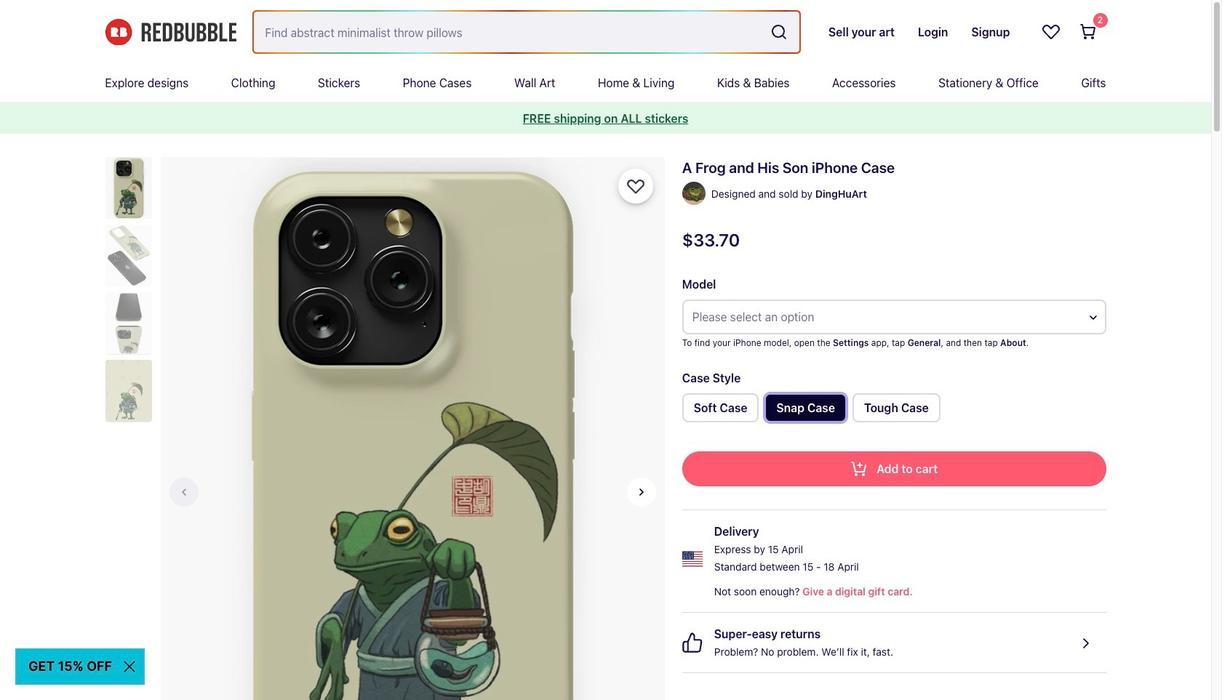 Task type: vqa. For each thing, say whether or not it's contained in the screenshot.
menu item
yes



Task type: describe. For each thing, give the bounding box(es) containing it.
flag of us image
[[682, 549, 703, 569]]

6 menu item from the left
[[598, 64, 675, 102]]

none radio inside case style option group
[[765, 394, 847, 423]]

9 menu item from the left
[[939, 64, 1039, 102]]

4 menu item from the left
[[403, 64, 472, 102]]

Search term search field
[[254, 12, 765, 52]]

case style option group
[[682, 394, 1106, 429]]

5 menu item from the left
[[514, 64, 555, 102]]

2 menu item from the left
[[231, 64, 275, 102]]



Task type: locate. For each thing, give the bounding box(es) containing it.
menu bar
[[105, 64, 1106, 102]]

7 menu item from the left
[[717, 64, 790, 102]]

None radio
[[682, 394, 759, 423], [853, 394, 941, 423], [682, 394, 759, 423], [853, 394, 941, 423]]

8 menu item from the left
[[832, 64, 896, 102]]

menu item
[[105, 64, 189, 102], [231, 64, 275, 102], [318, 64, 360, 102], [403, 64, 472, 102], [514, 64, 555, 102], [598, 64, 675, 102], [717, 64, 790, 102], [832, 64, 896, 102], [939, 64, 1039, 102], [1082, 64, 1106, 102]]

3 menu item from the left
[[318, 64, 360, 102]]

image 1 of 4 group
[[160, 157, 665, 701]]

10 menu item from the left
[[1082, 64, 1106, 102]]

None radio
[[765, 394, 847, 423]]

1 menu item from the left
[[105, 64, 189, 102]]

None field
[[254, 12, 800, 52]]



